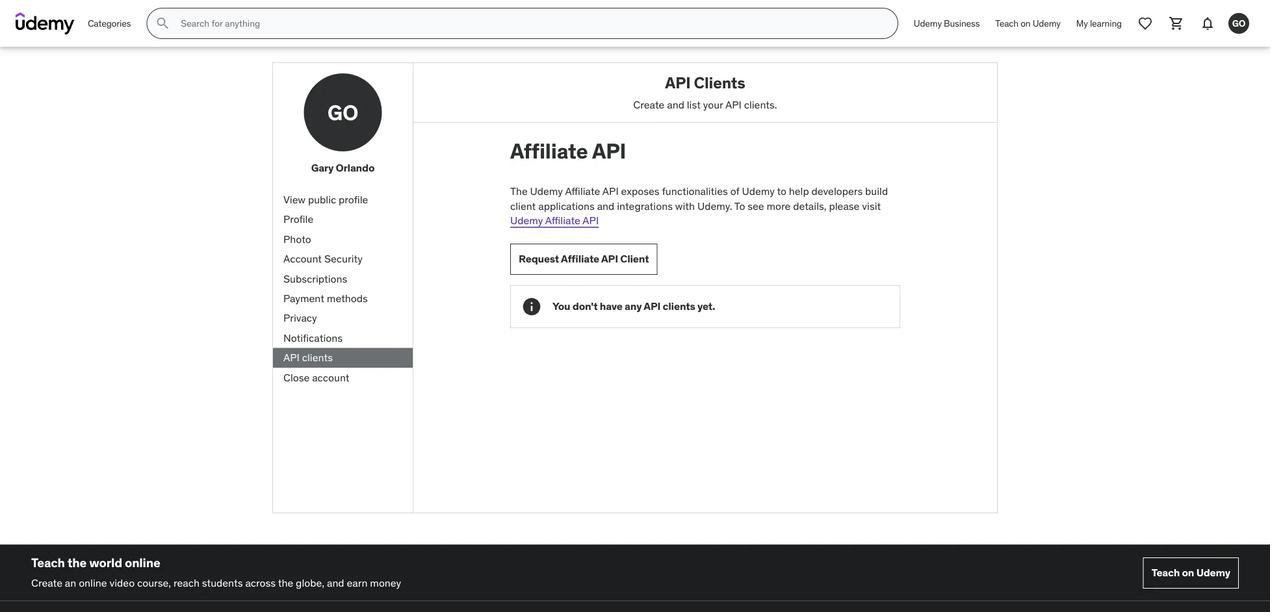 Task type: locate. For each thing, give the bounding box(es) containing it.
1 vertical spatial and
[[597, 199, 615, 213]]

0 vertical spatial teach on udemy
[[996, 17, 1061, 29]]

1 vertical spatial create
[[31, 577, 62, 590]]

1 horizontal spatial teach
[[996, 17, 1019, 29]]

go right notifications icon
[[1233, 17, 1246, 29]]

and inside teach the world online create an online video course, reach students across the globe, and earn money
[[327, 577, 344, 590]]

privacy
[[284, 312, 317, 325]]

shopping cart with 0 items image
[[1169, 16, 1185, 31]]

and left the integrations
[[597, 199, 615, 213]]

the
[[68, 556, 87, 571], [278, 577, 293, 590]]

learning
[[1091, 17, 1122, 29]]

api right the any
[[644, 300, 661, 313]]

api left "client"
[[602, 252, 618, 266]]

applications
[[539, 199, 595, 213]]

create left 'an'
[[31, 577, 62, 590]]

notifications image
[[1201, 16, 1216, 31]]

world
[[89, 556, 122, 571]]

go up 'gary orlando'
[[328, 99, 358, 125]]

exposes
[[621, 185, 660, 198]]

api right your
[[726, 98, 742, 111]]

see
[[748, 199, 765, 213]]

api
[[665, 73, 691, 92], [726, 98, 742, 111], [592, 138, 626, 164], [603, 185, 619, 198], [583, 214, 599, 227], [602, 252, 618, 266], [644, 300, 661, 313], [284, 351, 300, 364]]

notifications link
[[273, 328, 413, 348]]

0 horizontal spatial and
[[327, 577, 344, 590]]

api up close
[[284, 351, 300, 364]]

request
[[519, 252, 559, 266]]

to
[[777, 185, 787, 198]]

1 horizontal spatial the
[[278, 577, 293, 590]]

0 horizontal spatial teach on udemy
[[996, 17, 1061, 29]]

account
[[284, 252, 322, 266]]

online
[[125, 556, 160, 571], [79, 577, 107, 590]]

functionalities
[[662, 185, 728, 198]]

0 horizontal spatial go
[[328, 99, 358, 125]]

and
[[667, 98, 685, 111], [597, 199, 615, 213], [327, 577, 344, 590]]

1 vertical spatial teach on udemy
[[1152, 567, 1231, 580]]

create inside teach the world online create an online video course, reach students across the globe, and earn money
[[31, 577, 62, 590]]

0 horizontal spatial create
[[31, 577, 62, 590]]

and left list at top
[[667, 98, 685, 111]]

on
[[1021, 17, 1031, 29], [1183, 567, 1195, 580]]

payment methods link
[[273, 289, 413, 309]]

my
[[1077, 17, 1088, 29]]

subscriptions
[[284, 272, 347, 285]]

reach
[[174, 577, 200, 590]]

create inside the api clients create and list your api clients.
[[634, 98, 665, 111]]

methods
[[327, 292, 368, 305]]

affiliate api
[[511, 138, 626, 164]]

view public profile profile photo account security subscriptions payment methods privacy notifications api clients close account
[[284, 193, 368, 384]]

money
[[370, 577, 401, 590]]

1 vertical spatial online
[[79, 577, 107, 590]]

clients down notifications at the bottom left of the page
[[302, 351, 333, 364]]

and left earn
[[327, 577, 344, 590]]

1 horizontal spatial clients
[[663, 300, 696, 313]]

create
[[634, 98, 665, 111], [31, 577, 62, 590]]

Search for anything text field
[[178, 12, 882, 34]]

submit search image
[[155, 16, 171, 31]]

2 horizontal spatial teach
[[1152, 567, 1180, 580]]

2 vertical spatial and
[[327, 577, 344, 590]]

online up "course,"
[[125, 556, 160, 571]]

go link
[[1224, 8, 1255, 39]]

and inside the udemy affiliate api exposes functionalities of udemy to help developers build client applications and integrations with udemy.  to see more details, please visit udemy affiliate api
[[597, 199, 615, 213]]

1 horizontal spatial and
[[597, 199, 615, 213]]

1 horizontal spatial create
[[634, 98, 665, 111]]

go
[[1233, 17, 1246, 29], [328, 99, 358, 125]]

0 horizontal spatial online
[[79, 577, 107, 590]]

categories button
[[80, 8, 139, 39]]

1 horizontal spatial on
[[1183, 567, 1195, 580]]

2 horizontal spatial and
[[667, 98, 685, 111]]

teach on udemy link
[[988, 8, 1069, 39], [1144, 558, 1240, 589]]

across
[[245, 577, 276, 590]]

subscriptions link
[[273, 269, 413, 289]]

api left exposes
[[603, 185, 619, 198]]

teach on udemy
[[996, 17, 1061, 29], [1152, 567, 1231, 580]]

teach
[[996, 17, 1019, 29], [31, 556, 65, 571], [1152, 567, 1180, 580]]

1 horizontal spatial online
[[125, 556, 160, 571]]

and inside the api clients create and list your api clients.
[[667, 98, 685, 111]]

my learning link
[[1069, 8, 1130, 39]]

you
[[553, 300, 571, 313]]

clients
[[663, 300, 696, 313], [302, 351, 333, 364]]

api up exposes
[[592, 138, 626, 164]]

globe,
[[296, 577, 325, 590]]

0 vertical spatial the
[[68, 556, 87, 571]]

please
[[829, 199, 860, 213]]

business
[[944, 17, 980, 29]]

the left globe,
[[278, 577, 293, 590]]

visit
[[863, 199, 881, 213]]

view
[[284, 193, 306, 206]]

create left list at top
[[634, 98, 665, 111]]

1 vertical spatial the
[[278, 577, 293, 590]]

teach inside teach the world online create an online video course, reach students across the globe, and earn money
[[31, 556, 65, 571]]

clients left yet.
[[663, 300, 696, 313]]

profile
[[339, 193, 368, 206]]

0 horizontal spatial teach
[[31, 556, 65, 571]]

categories
[[88, 17, 131, 29]]

more
[[767, 199, 791, 213]]

0 vertical spatial on
[[1021, 17, 1031, 29]]

api down applications
[[583, 214, 599, 227]]

online right 'an'
[[79, 577, 107, 590]]

0 vertical spatial go
[[1233, 17, 1246, 29]]

build
[[866, 185, 888, 198]]

teach the world online create an online video course, reach students across the globe, and earn money
[[31, 556, 401, 590]]

the up 'an'
[[68, 556, 87, 571]]

1 vertical spatial clients
[[302, 351, 333, 364]]

0 horizontal spatial teach on udemy link
[[988, 8, 1069, 39]]

close account link
[[273, 368, 413, 388]]

1 horizontal spatial teach on udemy link
[[1144, 558, 1240, 589]]

course,
[[137, 577, 171, 590]]

0 horizontal spatial clients
[[302, 351, 333, 364]]

gary orlando
[[311, 161, 375, 175]]

help
[[789, 185, 809, 198]]

notifications
[[284, 331, 343, 345]]

your
[[703, 98, 723, 111]]

account
[[312, 371, 350, 384]]

udemy
[[914, 17, 942, 29], [1033, 17, 1061, 29], [530, 185, 563, 198], [742, 185, 775, 198], [511, 214, 543, 227], [1197, 567, 1231, 580]]

0 vertical spatial and
[[667, 98, 685, 111]]

affiliate right request
[[561, 252, 600, 266]]

0 vertical spatial create
[[634, 98, 665, 111]]

affiliate
[[511, 138, 588, 164], [565, 185, 601, 198], [546, 214, 581, 227], [561, 252, 600, 266]]



Task type: vqa. For each thing, say whether or not it's contained in the screenshot.
account security
no



Task type: describe. For each thing, give the bounding box(es) containing it.
clients
[[694, 73, 746, 92]]

client
[[621, 252, 649, 266]]

request affiliate api client
[[519, 252, 649, 266]]

api clients link
[[273, 348, 413, 368]]

details,
[[794, 199, 827, 213]]

students
[[202, 577, 243, 590]]

have
[[600, 300, 623, 313]]

list
[[687, 98, 701, 111]]

api up list at top
[[665, 73, 691, 92]]

view public profile link
[[273, 190, 413, 210]]

the udemy affiliate api exposes functionalities of udemy to help developers build client applications and integrations with udemy.  to see more details, please visit udemy affiliate api
[[511, 185, 888, 227]]

api inside view public profile profile photo account security subscriptions payment methods privacy notifications api clients close account
[[284, 351, 300, 364]]

api inside button
[[602, 252, 618, 266]]

earn
[[347, 577, 368, 590]]

affiliate up applications
[[565, 185, 601, 198]]

close
[[284, 371, 310, 384]]

security
[[324, 252, 363, 266]]

api clients create and list your api clients.
[[634, 73, 778, 111]]

yet.
[[698, 300, 716, 313]]

profile
[[284, 213, 314, 226]]

1 vertical spatial teach on udemy link
[[1144, 558, 1240, 589]]

gary
[[311, 161, 334, 175]]

request affiliate api client button
[[511, 244, 658, 275]]

payment
[[284, 292, 325, 305]]

with
[[676, 199, 695, 213]]

my learning
[[1077, 17, 1122, 29]]

client
[[511, 199, 536, 213]]

public
[[308, 193, 336, 206]]

integrations
[[617, 199, 673, 213]]

affiliate up 'the'
[[511, 138, 588, 164]]

profile link
[[273, 210, 413, 230]]

privacy link
[[273, 309, 413, 328]]

photo
[[284, 232, 311, 246]]

udemy image
[[16, 12, 75, 34]]

and for api
[[597, 199, 615, 213]]

0 vertical spatial teach on udemy link
[[988, 8, 1069, 39]]

wishlist image
[[1138, 16, 1154, 31]]

1 horizontal spatial go
[[1233, 17, 1246, 29]]

0 horizontal spatial on
[[1021, 17, 1031, 29]]

and for online
[[327, 577, 344, 590]]

1 vertical spatial go
[[328, 99, 358, 125]]

developers
[[812, 185, 863, 198]]

udemy.
[[698, 199, 733, 213]]

of
[[731, 185, 740, 198]]

to
[[735, 199, 746, 213]]

0 horizontal spatial the
[[68, 556, 87, 571]]

don't
[[573, 300, 598, 313]]

affiliate inside button
[[561, 252, 600, 266]]

an
[[65, 577, 76, 590]]

photo link
[[273, 230, 413, 249]]

1 vertical spatial on
[[1183, 567, 1195, 580]]

udemy business
[[914, 17, 980, 29]]

account security link
[[273, 249, 413, 269]]

0 vertical spatial online
[[125, 556, 160, 571]]

0 vertical spatial clients
[[663, 300, 696, 313]]

udemy affiliate api link
[[511, 214, 599, 227]]

video
[[110, 577, 135, 590]]

the
[[511, 185, 528, 198]]

you don't have any api clients yet.
[[553, 300, 716, 313]]

udemy business link
[[906, 8, 988, 39]]

1 horizontal spatial teach on udemy
[[1152, 567, 1231, 580]]

orlando
[[336, 161, 375, 175]]

clients.
[[744, 98, 778, 111]]

clients inside view public profile profile photo account security subscriptions payment methods privacy notifications api clients close account
[[302, 351, 333, 364]]

affiliate down applications
[[546, 214, 581, 227]]

any
[[625, 300, 642, 313]]



